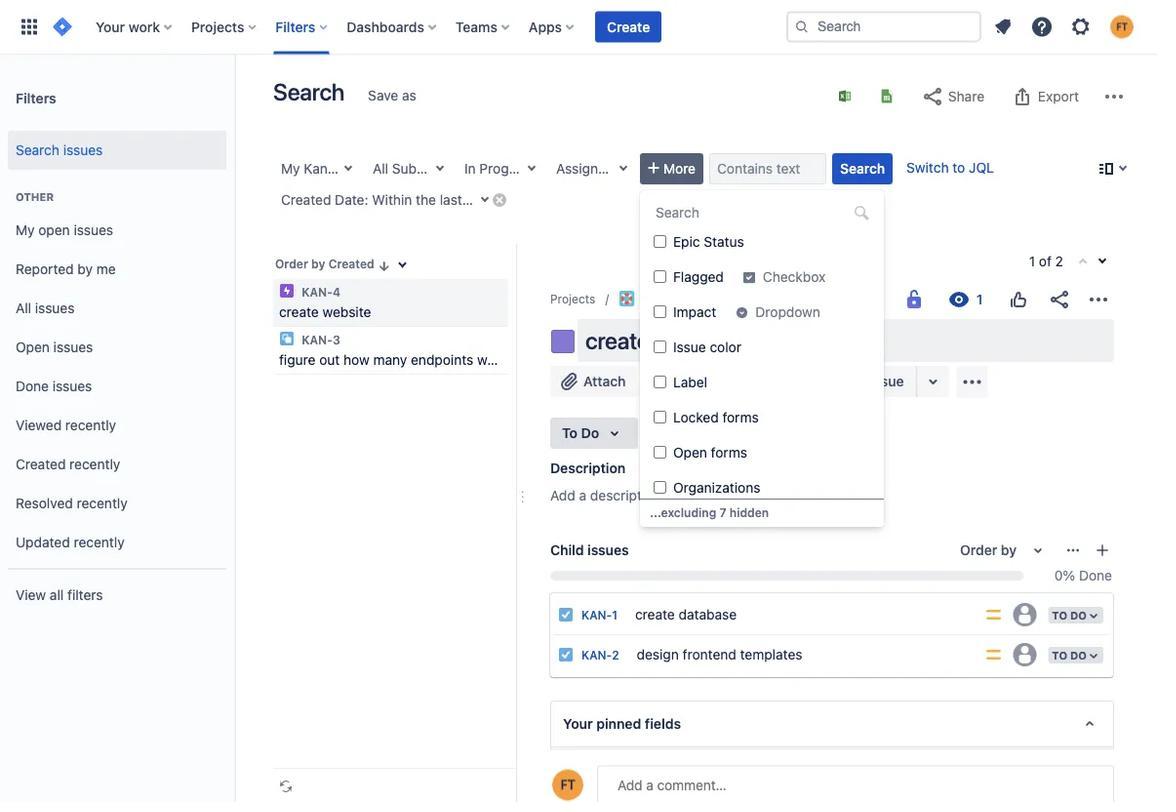 Task type: describe. For each thing, give the bounding box(es) containing it.
3
[[333, 333, 340, 347]]

1 horizontal spatial kan-4
[[797, 292, 834, 305]]

updated recently link
[[8, 523, 226, 562]]

0 horizontal spatial 4
[[333, 285, 341, 299]]

my kanban project button
[[273, 153, 400, 184]]

created recently link
[[8, 445, 226, 484]]

your for your pinned fields
[[563, 716, 593, 732]]

my for "my open issues" link
[[16, 222, 35, 238]]

sub-
[[392, 161, 422, 177]]

teams
[[456, 19, 498, 35]]

open for open issues
[[16, 339, 50, 355]]

dashboards button
[[341, 11, 444, 42]]

checkbox image
[[744, 272, 755, 283]]

recently for viewed recently
[[65, 417, 116, 434]]

kan-1 link
[[582, 609, 618, 622]]

my open issues
[[16, 222, 113, 238]]

22,
[[758, 763, 778, 779]]

all issues link
[[8, 289, 226, 328]]

my for my kanban project dropdown button
[[281, 161, 300, 177]]

view all filters link
[[8, 576, 226, 615]]

issue actions image
[[1066, 543, 1082, 558]]

kan-4 link
[[797, 289, 834, 309]]

done inside the done issues link
[[16, 378, 49, 394]]

weeks,
[[479, 192, 522, 208]]

status
[[704, 234, 745, 250]]

remove criteria image
[[492, 192, 508, 207]]

link issue
[[841, 373, 904, 389]]

search issues link
[[8, 131, 226, 170]]

0 vertical spatial create
[[279, 304, 319, 320]]

your profile and settings image
[[1111, 15, 1134, 39]]

not available - this is the first issue image
[[1076, 255, 1091, 270]]

2 horizontal spatial 2
[[1056, 253, 1064, 269]]

filters button
[[270, 11, 335, 42]]

kanban inside the my kanban project 'link'
[[662, 292, 704, 305]]

0 horizontal spatial 1
[[612, 609, 618, 622]]

in progress,                                 to do
[[465, 161, 580, 177]]

1 vertical spatial create
[[586, 327, 650, 354]]

by inside dropdown button
[[1001, 542, 1017, 558]]

issue type: task image
[[558, 607, 574, 623]]

open for open forms
[[674, 445, 708, 461]]

epic status
[[674, 234, 745, 250]]

issue type: task image
[[558, 647, 574, 663]]

4 inside kan-4 'link'
[[827, 292, 834, 305]]

jira software image
[[51, 15, 74, 39]]

default image
[[854, 205, 870, 221]]

1 vertical spatial search field
[[650, 199, 875, 226]]

figure
[[279, 352, 316, 368]]

task
[[422, 161, 451, 177]]

projects for projects link
[[551, 292, 596, 305]]

to do for design frontend templates
[[1053, 649, 1087, 662]]

issues for child issues
[[588, 542, 629, 558]]

last
[[440, 192, 462, 208]]

order by button
[[949, 535, 1062, 566]]

0 % done
[[1055, 568, 1113, 584]]

0 vertical spatial search
[[273, 78, 345, 105]]

0
[[1055, 568, 1063, 584]]

switch to jql
[[907, 160, 995, 176]]

1 horizontal spatial create website
[[586, 327, 734, 354]]

locked
[[674, 410, 719, 426]]

child
[[719, 373, 751, 389]]

your pinned fields element
[[551, 701, 1115, 748]]

all for all issues
[[16, 300, 31, 316]]

to do button for create database
[[1047, 605, 1106, 626]]

description...
[[591, 488, 673, 504]]

to right priority: medium image
[[1053, 649, 1068, 662]]

description
[[551, 460, 626, 476]]

apps
[[529, 19, 562, 35]]

within
[[372, 192, 412, 208]]

resolved recently
[[16, 496, 128, 512]]

issues inside "my open issues" link
[[74, 222, 113, 238]]

dashboards
[[347, 19, 425, 35]]

child issues
[[551, 542, 629, 558]]

primary element
[[12, 0, 787, 54]]

flagged
[[674, 269, 724, 285]]

my kanban project inside 'link'
[[643, 292, 746, 305]]

color
[[710, 339, 742, 355]]

order by
[[961, 542, 1017, 558]]

view all filters
[[16, 587, 103, 603]]

database
[[679, 606, 737, 622]]

share
[[949, 88, 985, 104]]

epic image
[[279, 283, 295, 299]]

we
[[477, 352, 495, 368]]

to do for create database
[[1053, 609, 1087, 622]]

2 horizontal spatial all
[[621, 161, 637, 177]]

created for created date: within the last 4 weeks, 2 days
[[281, 192, 331, 208]]

forms for open forms
[[711, 445, 748, 461]]

label
[[674, 374, 708, 390]]

1 vertical spatial filters
[[16, 90, 56, 106]]

share image
[[1048, 288, 1072, 311]]

in progress,                                 to do button
[[457, 153, 580, 184]]

1 horizontal spatial 2
[[612, 649, 620, 662]]

link
[[841, 373, 867, 389]]

add for add a description...
[[551, 488, 576, 504]]

design frontend templates
[[637, 646, 803, 662]]

all sub-task issue types,                                 epic button
[[365, 153, 564, 184]]

updated
[[16, 535, 70, 551]]

7
[[720, 506, 727, 519]]

open issues
[[16, 339, 93, 355]]

viewed
[[16, 417, 62, 434]]

0 horizontal spatial create website
[[279, 304, 371, 320]]

Add a comment… field
[[597, 766, 1115, 802]]

save
[[368, 87, 399, 103]]

days
[[537, 192, 567, 208]]

0 vertical spatial to do button
[[551, 418, 639, 449]]

as
[[402, 87, 417, 103]]

search for search issues
[[16, 142, 59, 158]]

created for created recently
[[16, 456, 66, 473]]

search image
[[795, 19, 810, 35]]

filters inside dropdown button
[[276, 19, 316, 35]]

...excluding 7 hidden
[[650, 506, 769, 519]]

save as
[[368, 87, 417, 103]]

done issues
[[16, 378, 92, 394]]

search issues
[[16, 142, 103, 158]]

impact
[[674, 304, 717, 320]]

dropdown image
[[736, 307, 748, 319]]

my kanban project inside dropdown button
[[281, 161, 400, 177]]

all for all sub-task issue types,                                 epic
[[373, 161, 389, 177]]

2023
[[781, 763, 815, 779]]

add a description...
[[551, 488, 673, 504]]

issues for all issues
[[35, 300, 75, 316]]

add for add a child issue
[[679, 373, 705, 389]]

...excluding
[[650, 506, 717, 519]]

a for description...
[[579, 488, 587, 504]]

order for order by
[[961, 542, 998, 558]]

settings image
[[1070, 15, 1093, 39]]

edit color, purple selected image
[[552, 330, 575, 353]]

figure out how many endpoints we need
[[279, 352, 530, 368]]

kan-1
[[582, 609, 618, 622]]

done issues link
[[8, 367, 226, 406]]

issue inside dropdown button
[[455, 161, 488, 177]]

checkbox
[[763, 269, 826, 285]]

search issues group
[[8, 125, 226, 176]]

issues for open issues
[[53, 339, 93, 355]]

attach button
[[551, 366, 638, 397]]

to down 0
[[1053, 609, 1068, 622]]

in
[[465, 161, 476, 177]]

reported by me
[[16, 261, 116, 277]]

0 horizontal spatial kan-4
[[299, 285, 341, 299]]

projects link
[[551, 289, 596, 309]]

the
[[416, 192, 436, 208]]

resolved
[[16, 496, 73, 512]]

your work button
[[90, 11, 180, 42]]

created recently
[[16, 456, 120, 473]]

kan- right issue type: task icon
[[582, 609, 612, 622]]

export
[[1039, 88, 1080, 104]]



Task type: vqa. For each thing, say whether or not it's contained in the screenshot.
My within dropdown button
yes



Task type: locate. For each thing, give the bounding box(es) containing it.
recently down viewed recently link
[[69, 456, 120, 473]]

1 horizontal spatial your
[[563, 716, 593, 732]]

issues right open
[[74, 222, 113, 238]]

my
[[281, 161, 300, 177], [16, 222, 35, 238], [643, 292, 659, 305]]

created down my kanban project dropdown button
[[281, 192, 331, 208]]

by
[[312, 257, 325, 271], [77, 261, 93, 277], [1001, 542, 1017, 558]]

1 vertical spatial add
[[551, 488, 576, 504]]

issues inside the search issues link
[[63, 142, 103, 158]]

viewed recently
[[16, 417, 116, 434]]

order up epic image
[[275, 257, 308, 271]]

kan-4
[[299, 285, 341, 299], [797, 292, 834, 305]]

created left 'small' "icon"
[[329, 257, 374, 271]]

help image
[[1031, 15, 1054, 39]]

recently down resolved recently link
[[74, 535, 125, 551]]

add app image
[[961, 370, 985, 394]]

1 horizontal spatial by
[[312, 257, 325, 271]]

forms for locked forms
[[723, 410, 759, 426]]

1 horizontal spatial search
[[273, 78, 345, 105]]

2 left the 'design'
[[612, 649, 620, 662]]

0 horizontal spatial by
[[77, 261, 93, 277]]

2 vertical spatial to do button
[[1047, 645, 1106, 666]]

reported
[[16, 261, 74, 277]]

a
[[708, 373, 716, 389], [579, 488, 587, 504]]

projects up sidebar navigation image
[[191, 19, 244, 35]]

your inside dropdown button
[[96, 19, 125, 35]]

0 vertical spatial order
[[275, 257, 308, 271]]

open inside other group
[[16, 339, 50, 355]]

projects inside popup button
[[191, 19, 244, 35]]

apps button
[[523, 11, 582, 42]]

forms up organizations
[[711, 445, 748, 461]]

4
[[466, 192, 475, 208], [333, 285, 341, 299], [827, 292, 834, 305]]

your left pinned
[[563, 716, 593, 732]]

done down create child icon on the bottom right of the page
[[1080, 568, 1113, 584]]

2 vertical spatial my
[[643, 292, 659, 305]]

0 horizontal spatial your
[[96, 19, 125, 35]]

a right label
[[708, 373, 716, 389]]

1 vertical spatial epic
[[674, 234, 700, 250]]

to do button for design frontend templates
[[1047, 645, 1106, 666]]

kan-2 link
[[582, 649, 620, 662]]

epic up the flagged
[[674, 234, 700, 250]]

create website
[[279, 304, 371, 320], [586, 327, 734, 354]]

switch
[[907, 160, 949, 176]]

subtask image
[[279, 331, 295, 347]]

kan-3
[[299, 333, 340, 347]]

0 vertical spatial done
[[16, 378, 49, 394]]

me
[[96, 261, 116, 277]]

0 vertical spatial a
[[708, 373, 716, 389]]

by left the issue actions icon
[[1001, 542, 1017, 558]]

1 horizontal spatial epic
[[674, 234, 700, 250]]

1 of 2
[[1030, 253, 1064, 269]]

work
[[129, 19, 160, 35]]

1 vertical spatial created
[[329, 257, 374, 271]]

0 horizontal spatial 2
[[526, 192, 534, 208]]

add a child issue
[[679, 373, 788, 389]]

1 vertical spatial your
[[563, 716, 593, 732]]

search down filters dropdown button
[[273, 78, 345, 105]]

to up description at the bottom of the page
[[562, 425, 578, 441]]

0 horizontal spatial projects
[[191, 19, 244, 35]]

0 horizontal spatial open
[[16, 339, 50, 355]]

kanban
[[304, 161, 351, 177], [662, 292, 704, 305]]

order inside dropdown button
[[961, 542, 998, 558]]

issue right 'child'
[[754, 373, 788, 389]]

0 vertical spatial projects
[[191, 19, 244, 35]]

all inside all issues link
[[16, 300, 31, 316]]

1 vertical spatial create website
[[586, 327, 734, 354]]

open down all issues
[[16, 339, 50, 355]]

actions image
[[1087, 288, 1111, 311]]

open in microsoft excel image
[[838, 88, 853, 104]]

Search issues using keywords text field
[[710, 153, 827, 184]]

a down description at the bottom of the page
[[579, 488, 587, 504]]

2 vertical spatial to do
[[1053, 649, 1087, 662]]

of
[[1040, 253, 1052, 269]]

issues inside all issues link
[[35, 300, 75, 316]]

vote options: no one has voted for this issue yet. image
[[1007, 288, 1031, 311]]

0 vertical spatial created
[[281, 192, 331, 208]]

kan- inside 'link'
[[797, 292, 827, 305]]

filters
[[67, 587, 103, 603]]

open in google sheets image
[[880, 88, 895, 104]]

assignee: all
[[556, 161, 637, 177]]

order for order by created
[[275, 257, 308, 271]]

to up days
[[543, 161, 558, 177]]

nov 22, 2023
[[729, 763, 815, 779]]

appswitcher icon image
[[18, 15, 41, 39]]

to do right priority: medium image
[[1053, 649, 1087, 662]]

by left 'small' "icon"
[[312, 257, 325, 271]]

1 horizontal spatial project
[[707, 292, 746, 305]]

add up locked
[[679, 373, 705, 389]]

hidden
[[730, 506, 769, 519]]

1 horizontal spatial my kanban project
[[643, 292, 746, 305]]

jira software image
[[51, 15, 74, 39]]

project inside dropdown button
[[355, 161, 400, 177]]

1 horizontal spatial my
[[281, 161, 300, 177]]

nov
[[729, 763, 754, 779]]

filters right 'projects' popup button
[[276, 19, 316, 35]]

search field up open in google sheets image
[[787, 11, 982, 42]]

other group
[[8, 170, 226, 568]]

issues up the viewed recently
[[53, 378, 92, 394]]

to do button
[[551, 418, 639, 449], [1047, 605, 1106, 626], [1047, 645, 1106, 666]]

your left work
[[96, 19, 125, 35]]

0 vertical spatial forms
[[723, 410, 759, 426]]

1 horizontal spatial issue
[[674, 339, 706, 355]]

website up "3"
[[323, 304, 371, 320]]

out
[[319, 352, 340, 368]]

kan- down order by created at the top
[[302, 285, 333, 299]]

0 horizontal spatial epic
[[537, 161, 564, 177]]

create up the 'design'
[[635, 606, 675, 622]]

other
[[16, 191, 54, 204]]

0 horizontal spatial website
[[323, 304, 371, 320]]

1 horizontal spatial projects
[[551, 292, 596, 305]]

create website down "impact"
[[586, 327, 734, 354]]

1 horizontal spatial order
[[961, 542, 998, 558]]

issues
[[63, 142, 103, 158], [74, 222, 113, 238], [35, 300, 75, 316], [53, 339, 93, 355], [53, 378, 92, 394], [588, 542, 629, 558]]

issue
[[455, 161, 488, 177], [674, 339, 706, 355]]

4 down order by created link
[[333, 285, 341, 299]]

2 left days
[[526, 192, 534, 208]]

project inside 'link'
[[707, 292, 746, 305]]

0 vertical spatial open
[[16, 339, 50, 355]]

all
[[50, 587, 64, 603]]

issues up the done issues
[[53, 339, 93, 355]]

jql
[[969, 160, 995, 176]]

1 vertical spatial website
[[655, 327, 734, 354]]

progress,
[[480, 161, 540, 177]]

2 right of
[[1056, 253, 1064, 269]]

create button
[[596, 11, 662, 42]]

4 right last on the top left of page
[[466, 192, 475, 208]]

kan- up out
[[302, 333, 333, 347]]

design frontend templates link
[[629, 635, 976, 675]]

1 vertical spatial issue
[[674, 339, 706, 355]]

website down "impact"
[[655, 327, 734, 354]]

1 vertical spatial to do
[[1053, 609, 1087, 622]]

dropdown
[[756, 304, 821, 320]]

1 horizontal spatial a
[[708, 373, 716, 389]]

organizations
[[674, 480, 761, 496]]

recently up "created recently"
[[65, 417, 116, 434]]

issue right "task"
[[455, 161, 488, 177]]

open forms
[[674, 445, 748, 461]]

issues for done issues
[[53, 378, 92, 394]]

endpoints
[[411, 352, 474, 368]]

banner
[[0, 0, 1158, 55]]

open down locked
[[674, 445, 708, 461]]

all left sub-
[[373, 161, 389, 177]]

my open issues link
[[8, 211, 226, 250]]

link issue button
[[807, 366, 918, 397]]

issues up my open issues
[[63, 142, 103, 158]]

2 vertical spatial 2
[[612, 649, 620, 662]]

1 vertical spatial project
[[707, 292, 746, 305]]

issues inside the done issues link
[[53, 378, 92, 394]]

0 horizontal spatial project
[[355, 161, 400, 177]]

priority: medium image
[[984, 605, 1004, 625]]

next issue 'kan-3' ( type 'j' ) image
[[1095, 254, 1111, 269]]

1 vertical spatial my kanban project
[[643, 292, 746, 305]]

1 horizontal spatial kanban
[[662, 292, 704, 305]]

0 vertical spatial my kanban project
[[281, 161, 400, 177]]

all down reported
[[16, 300, 31, 316]]

search field down search issues using keywords text field
[[650, 199, 875, 226]]

Search field
[[787, 11, 982, 42], [650, 199, 875, 226]]

recently
[[65, 417, 116, 434], [69, 456, 120, 473], [77, 496, 128, 512], [74, 535, 125, 551]]

1 up 'kan-2' link
[[612, 609, 618, 622]]

create up attach
[[586, 327, 650, 354]]

done up the viewed
[[16, 378, 49, 394]]

created inside other group
[[16, 456, 66, 473]]

create
[[607, 19, 650, 35]]

2 horizontal spatial my
[[643, 292, 659, 305]]

all right assignee: at the top of page
[[621, 161, 637, 177]]

forms down 'child'
[[723, 410, 759, 426]]

view
[[16, 587, 46, 603]]

1 horizontal spatial done
[[1080, 568, 1113, 584]]

by for created
[[312, 257, 325, 271]]

kan- down 'checkbox'
[[797, 292, 827, 305]]

done
[[16, 378, 49, 394], [1080, 568, 1113, 584]]

updated recently
[[16, 535, 125, 551]]

2 horizontal spatial 4
[[827, 292, 834, 305]]

order by created
[[275, 257, 374, 271]]

issues inside open issues link
[[53, 339, 93, 355]]

0 vertical spatial 2
[[526, 192, 534, 208]]

0 horizontal spatial my kanban project
[[281, 161, 400, 177]]

recently for created recently
[[69, 456, 120, 473]]

create child image
[[1095, 543, 1111, 558]]

epic inside dropdown button
[[537, 161, 564, 177]]

1 vertical spatial open
[[674, 445, 708, 461]]

0 vertical spatial to do
[[562, 425, 600, 441]]

how
[[344, 352, 370, 368]]

to
[[543, 161, 558, 177], [562, 425, 578, 441], [1053, 609, 1068, 622], [1053, 649, 1068, 662]]

2 vertical spatial create
[[635, 606, 675, 622]]

create down epic image
[[279, 304, 319, 320]]

search up default icon
[[841, 161, 886, 177]]

all sub-task issue types,                                 epic
[[373, 161, 564, 177]]

issues up open issues on the left
[[35, 300, 75, 316]]

1 vertical spatial done
[[1080, 568, 1113, 584]]

search up other
[[16, 142, 59, 158]]

kan- right issue type: task image on the bottom of page
[[582, 649, 612, 662]]

my kanban project up date:
[[281, 161, 400, 177]]

1 vertical spatial 2
[[1056, 253, 1064, 269]]

search
[[273, 78, 345, 105], [16, 142, 59, 158], [841, 161, 886, 177]]

add down description at the bottom of the page
[[551, 488, 576, 504]]

search for search button
[[841, 161, 886, 177]]

search inside button
[[841, 161, 886, 177]]

0 vertical spatial website
[[323, 304, 371, 320]]

many
[[373, 352, 407, 368]]

priority: medium image
[[984, 645, 1004, 665]]

project
[[355, 161, 400, 177], [707, 292, 746, 305]]

kanban up date:
[[304, 161, 351, 177]]

banner containing your work
[[0, 0, 1158, 55]]

0 horizontal spatial a
[[579, 488, 587, 504]]

to do up description at the bottom of the page
[[562, 425, 600, 441]]

2 horizontal spatial by
[[1001, 542, 1017, 558]]

None checkbox
[[654, 235, 667, 248], [654, 270, 667, 283], [654, 306, 667, 318], [654, 376, 667, 389], [654, 411, 667, 424], [654, 481, 667, 494], [654, 235, 667, 248], [654, 270, 667, 283], [654, 306, 667, 318], [654, 376, 667, 389], [654, 411, 667, 424], [654, 481, 667, 494]]

1 vertical spatial a
[[579, 488, 587, 504]]

1 horizontal spatial issue
[[871, 373, 904, 389]]

to do down %
[[1053, 609, 1087, 622]]

1 horizontal spatial 4
[[466, 192, 475, 208]]

templates
[[740, 646, 803, 662]]

created down the viewed
[[16, 456, 66, 473]]

locked forms
[[674, 410, 759, 426]]

kanban inside my kanban project dropdown button
[[304, 161, 351, 177]]

teams button
[[450, 11, 517, 42]]

issues right child in the bottom of the page
[[588, 542, 629, 558]]

all inside all sub-task issue types,                                 epic dropdown button
[[373, 161, 389, 177]]

0 horizontal spatial done
[[16, 378, 49, 394]]

your for your work
[[96, 19, 125, 35]]

0 vertical spatial project
[[355, 161, 400, 177]]

kan-2
[[582, 649, 620, 662]]

a for child
[[708, 373, 716, 389]]

filters
[[276, 19, 316, 35], [16, 90, 56, 106]]

1 vertical spatial my
[[16, 222, 35, 238]]

profile image of funky town image
[[553, 770, 584, 801]]

a inside button
[[708, 373, 716, 389]]

1 horizontal spatial add
[[679, 373, 705, 389]]

0 vertical spatial your
[[96, 19, 125, 35]]

child
[[551, 542, 584, 558]]

export button
[[1002, 81, 1089, 112]]

project up within at the left top of the page
[[355, 161, 400, 177]]

viewed recently link
[[8, 406, 226, 445]]

add inside button
[[679, 373, 705, 389]]

1 vertical spatial forms
[[711, 445, 748, 461]]

recently down created recently link
[[77, 496, 128, 512]]

None checkbox
[[654, 341, 667, 353], [654, 446, 667, 459], [654, 341, 667, 353], [654, 446, 667, 459]]

0 vertical spatial filters
[[276, 19, 316, 35]]

my inside dropdown button
[[281, 161, 300, 177]]

your pinned fields
[[563, 716, 681, 732]]

search button
[[833, 153, 893, 184]]

1 vertical spatial search
[[16, 142, 59, 158]]

filters up search issues
[[16, 90, 56, 106]]

issue right link
[[871, 373, 904, 389]]

0 horizontal spatial my
[[16, 222, 35, 238]]

link web pages and more image
[[922, 370, 945, 393]]

projects up "edit color, purple selected" icon
[[551, 292, 596, 305]]

kan-4 down 'checkbox'
[[797, 292, 834, 305]]

recently for updated recently
[[74, 535, 125, 551]]

2 issue from the left
[[871, 373, 904, 389]]

1 vertical spatial order
[[961, 542, 998, 558]]

0 horizontal spatial issue
[[455, 161, 488, 177]]

project up dropdown icon
[[707, 292, 746, 305]]

my kanban project down the flagged
[[643, 292, 746, 305]]

0 horizontal spatial add
[[551, 488, 576, 504]]

0 horizontal spatial order
[[275, 257, 308, 271]]

by inside other group
[[77, 261, 93, 277]]

1 vertical spatial kanban
[[662, 292, 704, 305]]

reported by me link
[[8, 250, 226, 289]]

order
[[275, 257, 308, 271], [961, 542, 998, 558]]

by left me
[[77, 261, 93, 277]]

issue color
[[674, 339, 742, 355]]

2 vertical spatial search
[[841, 161, 886, 177]]

open issues link
[[8, 328, 226, 367]]

epic up days
[[537, 161, 564, 177]]

create database
[[635, 606, 737, 622]]

1 horizontal spatial website
[[655, 327, 734, 354]]

2 vertical spatial created
[[16, 456, 66, 473]]

1 horizontal spatial 1
[[1030, 253, 1036, 269]]

search inside group
[[16, 142, 59, 158]]

create website up kan-3
[[279, 304, 371, 320]]

2 horizontal spatial search
[[841, 161, 886, 177]]

4 right dropdown
[[827, 292, 834, 305]]

0 horizontal spatial all
[[16, 300, 31, 316]]

projects button
[[185, 11, 264, 42]]

create database link
[[628, 595, 976, 635]]

0 vertical spatial my
[[281, 161, 300, 177]]

small image
[[376, 258, 392, 274]]

order up priority: medium icon
[[961, 542, 998, 558]]

date
[[589, 764, 614, 778]]

1 horizontal spatial all
[[373, 161, 389, 177]]

kanban down the flagged
[[662, 292, 704, 305]]

1 issue from the left
[[754, 373, 788, 389]]

issues for search issues
[[63, 142, 103, 158]]

1 left of
[[1030, 253, 1036, 269]]

issue up label
[[674, 339, 706, 355]]

1 vertical spatial to do button
[[1047, 605, 1106, 626]]

0 vertical spatial search field
[[787, 11, 982, 42]]

my inside other group
[[16, 222, 35, 238]]

0 horizontal spatial search
[[16, 142, 59, 158]]

my kanban project image
[[619, 291, 635, 307]]

by for me
[[77, 261, 93, 277]]

0 vertical spatial 1
[[1030, 253, 1036, 269]]

0 horizontal spatial filters
[[16, 90, 56, 106]]

0 vertical spatial add
[[679, 373, 705, 389]]

projects for 'projects' popup button
[[191, 19, 244, 35]]

0 vertical spatial kanban
[[304, 161, 351, 177]]

do
[[562, 161, 580, 177], [581, 425, 600, 441], [1071, 609, 1087, 622], [1071, 649, 1087, 662]]

projects
[[191, 19, 244, 35], [551, 292, 596, 305]]

my inside 'link'
[[643, 292, 659, 305]]

sidebar navigation image
[[213, 78, 256, 117]]

kan-4 down order by created at the top
[[299, 285, 341, 299]]

notifications image
[[992, 15, 1015, 39]]

recently for resolved recently
[[77, 496, 128, 512]]



